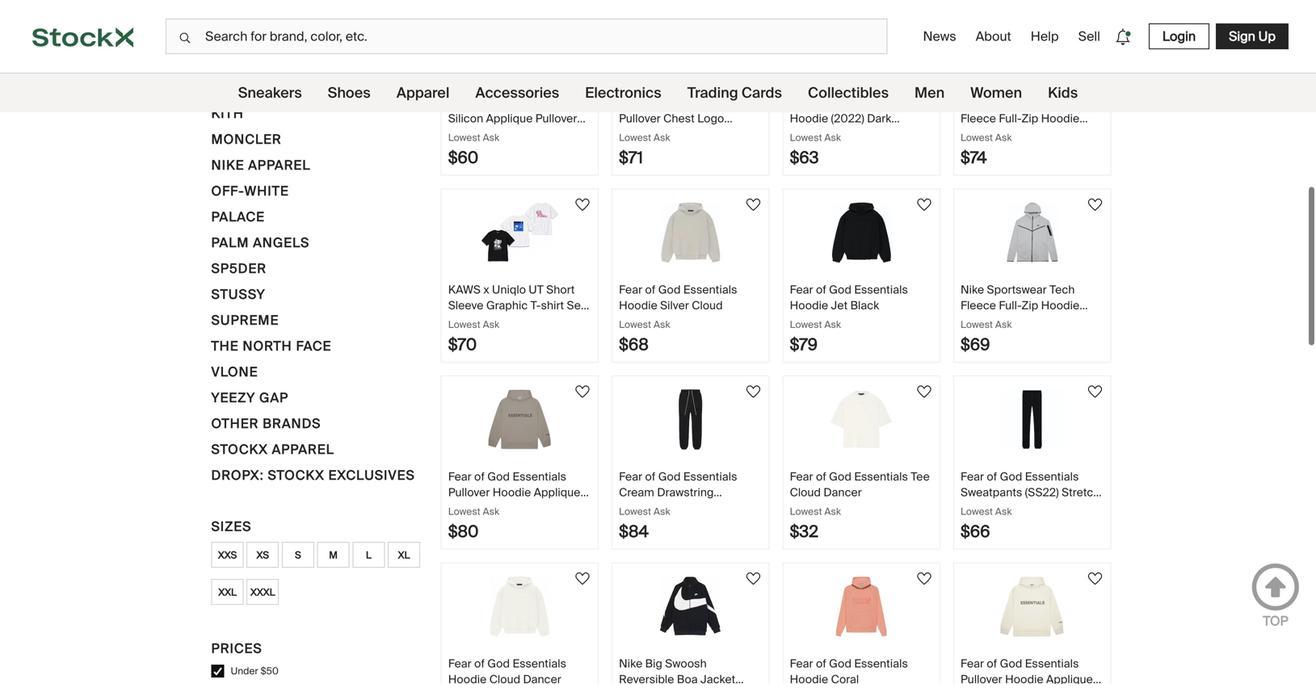 Task type: locate. For each thing, give the bounding box(es) containing it.
1 horizontal spatial kaws
[[448, 283, 481, 297]]

fear inside fear of god essentials cream drawstring sweatpant jet black
[[619, 470, 643, 485]]

god down the fear of god essentials pullover hoodie applique logo buttercream
[[1000, 657, 1023, 672]]

god inside fear of god essentials tee cloud dancer lowest ask $32
[[830, 470, 852, 485]]

$32
[[790, 522, 819, 542]]

men
[[915, 84, 945, 102]]

lowest up $63
[[790, 131, 823, 144]]

dancer down fear of god essentials tee cloud dancer image
[[824, 485, 862, 500]]

fear for fear of god essentials pullover hoodie applique logo taupe
[[448, 470, 472, 485]]

$84
[[619, 522, 649, 542]]

0 vertical spatial dancer
[[824, 485, 862, 500]]

essentials up chest
[[684, 95, 738, 110]]

god inside fear of god essentials hoodie silver cloud lowest ask $68
[[659, 283, 681, 297]]

fear of god essentials hoodie cloud dancer
[[448, 657, 567, 685]]

essentials for fear of god essentials sweatpants (ss22) stretch limo
[[1026, 470, 1079, 485]]

nike up off-
[[211, 157, 244, 174]]

god up dept.
[[274, 2, 306, 19]]

essentials left 'tee'
[[855, 470, 909, 485]]

m
[[329, 549, 338, 562]]

fleece for $69
[[961, 298, 997, 313]]

essentials for fear of god essentials
[[310, 2, 395, 19]]

lowest ask $69
[[961, 318, 1012, 355]]

essentials inside fear of god essentials cream drawstring sweatpant jet black
[[684, 470, 738, 485]]

brands
[[263, 415, 321, 432]]

stussy
[[211, 286, 266, 303]]

nike inside nike sportswear tech fleece full-zip hoodie black
[[961, 95, 985, 110]]

1 fleece from the top
[[961, 111, 997, 126]]

sportswear up "grey/black"
[[987, 283, 1047, 297]]

follow image for $79
[[915, 195, 935, 215]]

god down fear of god essentials hoodie jet black image
[[830, 283, 852, 297]]

lowest for $66
[[961, 506, 993, 518]]

god inside fear of god essentials pullover hoodie appliqu
[[1000, 657, 1023, 672]]

stockx up dropx:
[[211, 441, 268, 458]]

apparel for nike apparel
[[248, 157, 311, 174]]

1 vertical spatial logo
[[448, 501, 475, 516]]

nike up reversible
[[619, 657, 643, 672]]

zip up "grey/black"
[[1022, 298, 1039, 313]]

1 vertical spatial applique
[[534, 485, 581, 500]]

the
[[211, 338, 239, 355]]

1 vertical spatial black
[[851, 298, 880, 313]]

stockx down stockx apparel button
[[268, 467, 325, 484]]

0 vertical spatial cloud
[[692, 298, 723, 313]]

essentials down fear of god essentials hoodie jet black image
[[855, 283, 909, 297]]

god for fear of god essentials pullover hoodie applique logo taupe
[[488, 470, 510, 485]]

ask inside lowest ask $71
[[654, 131, 671, 144]]

lowest up "$66"
[[961, 506, 993, 518]]

ask inside fear of god essentials hoodie jet black lowest ask $79
[[825, 318, 842, 331]]

fear of god essentials hoodie silver cloud image
[[634, 202, 748, 263]]

2 fleece from the top
[[961, 298, 997, 313]]

god inside fear of god essentials pullover hoodie applique logo taupe
[[488, 470, 510, 485]]

nike right men
[[961, 95, 985, 110]]

1 vertical spatial apparel
[[248, 157, 311, 174]]

dancer for fear of god essentials hoodie cloud dancer
[[523, 672, 562, 685]]

1 vertical spatial full-
[[999, 298, 1022, 313]]

2 horizontal spatial black
[[961, 127, 990, 141]]

cloud for fear of god essentials hoodie cloud dancer
[[490, 672, 521, 685]]

0 horizontal spatial jet
[[678, 501, 694, 516]]

fear of god essentials pullover hoodie applique logo taupe
[[448, 470, 581, 516]]

god inside fear of god essentials hoodie coral
[[830, 657, 852, 672]]

dark down accessories link
[[490, 127, 514, 141]]

fear of god essentials button
[[211, 0, 395, 26]]

fleece for $74
[[961, 111, 997, 126]]

product category switcher element
[[0, 74, 1317, 112]]

about
[[976, 28, 1012, 45]]

lowest up $80
[[448, 506, 481, 518]]

uniqlo
[[492, 283, 526, 297]]

ask inside lowest ask $74
[[996, 131, 1012, 144]]

of inside button
[[251, 2, 270, 19]]

nike for nike sportswear tech fleece full-zip hoodie black
[[961, 95, 985, 110]]

0 vertical spatial tech
[[1050, 95, 1075, 110]]

moncler
[[211, 131, 282, 148]]

sportswear inside nike sportswear tech fleece full-zip hoodie black
[[987, 95, 1047, 110]]

god inside fear of god essentials pullover chest logo hoodie stretch limo/black
[[659, 95, 681, 110]]

ask inside lowest ask $66
[[996, 506, 1012, 518]]

0 vertical spatial kaws
[[211, 79, 252, 96]]

black down 'drawstring'
[[697, 501, 726, 516]]

god up (2022)
[[830, 95, 852, 110]]

silicon
[[448, 111, 484, 126]]

0 vertical spatial full-
[[999, 111, 1022, 126]]

cloud inside fear of god essentials tee cloud dancer lowest ask $32
[[790, 485, 821, 500]]

1 tech from the top
[[1050, 95, 1075, 110]]

shirt
[[541, 298, 564, 313]]

dept.
[[279, 27, 318, 44]]

fear of god essentials pullover hoodie appliqu
[[961, 657, 1094, 685]]

1 horizontal spatial cloud
[[692, 298, 723, 313]]

dancer down 'fear of god essentials hoodie cloud dancer' image
[[523, 672, 562, 685]]

essentials inside fear of god essentials hoodie cloud dancer
[[513, 657, 567, 672]]

0 horizontal spatial cloud
[[490, 672, 521, 685]]

logo
[[698, 111, 725, 126], [448, 501, 475, 516]]

0 vertical spatial sportswear
[[987, 95, 1047, 110]]

electronics
[[585, 84, 662, 102]]

lowest down sleeve
[[448, 318, 481, 331]]

essentials up silver in the top right of the page
[[684, 283, 738, 297]]

cloud right silver in the top right of the page
[[692, 298, 723, 313]]

0 horizontal spatial dancer
[[523, 672, 562, 685]]

fear of god essentials pullover hoodie applique logo buttercream image
[[976, 577, 1089, 637]]

apparel inside product category switcher element
[[397, 84, 450, 102]]

essentials inside fear of god essentials tee cloud dancer lowest ask $32
[[855, 470, 909, 485]]

fear inside fear of god essentials hoodie cloud dancer
[[448, 657, 472, 672]]

fleece down women
[[961, 111, 997, 126]]

x
[[484, 283, 490, 297]]

1 vertical spatial dark
[[490, 127, 514, 141]]

essentials
[[310, 2, 395, 19], [513, 95, 567, 110], [684, 95, 738, 110], [855, 95, 909, 110], [684, 283, 738, 297], [855, 283, 909, 297], [513, 470, 567, 485], [684, 470, 738, 485], [855, 470, 909, 485], [1026, 470, 1079, 485], [513, 657, 567, 672], [855, 657, 909, 672], [1026, 657, 1079, 672]]

applique for $60
[[486, 111, 533, 126]]

applique inside the fear of god essentials 3d silicon applique pullover hoodie dark slate/stretch limo/black
[[486, 111, 533, 126]]

stockx logo link
[[0, 0, 166, 73]]

fear for fear of god essentials pullover chest logo hoodie stretch limo/black
[[619, 95, 643, 110]]

dark right (2022)
[[868, 111, 892, 126]]

essentials down 'fear of god essentials hoodie cloud dancer' image
[[513, 657, 567, 672]]

fear of god essentials sweatpants (ss22) stretch limo image
[[976, 390, 1089, 450]]

other
[[211, 415, 259, 432]]

essentials up 'drawstring'
[[684, 470, 738, 485]]

ask inside lowest ask $70
[[483, 318, 500, 331]]

of for fear of god essentials pullover hoodie appliqu
[[987, 657, 998, 672]]

0 horizontal spatial black
[[697, 501, 726, 516]]

of for fear of god essentials hoodie cloud dancer
[[475, 657, 485, 672]]

kaws down "gucci" button
[[211, 79, 252, 96]]

fear for fear of god essentials hoodie cloud dancer
[[448, 657, 472, 672]]

taupe
[[478, 501, 510, 516]]

1 horizontal spatial dark
[[868, 111, 892, 126]]

hoodie inside nike sportswear tech fleece full-zip hoodie black
[[1042, 111, 1080, 126]]

fear of god essentials hoodie (2022) dark oatmeal image
[[805, 15, 919, 76]]

hoodie inside nike sportswear tech fleece full-zip hoodie heather grey/black
[[1042, 298, 1080, 313]]

of inside fear of god essentials sweatpants (ss22) stretch limo
[[987, 470, 998, 485]]

fear of god essentials 3d silicon applique pullover hoodie dark slate/stretch limo/black
[[448, 95, 586, 157]]

0 vertical spatial jet
[[831, 298, 848, 313]]

coral
[[831, 672, 860, 685]]

lowest up '$79'
[[790, 318, 823, 331]]

fear of god essentials pullover hoodie appliqu link
[[955, 564, 1111, 685]]

god for fear of god essentials pullover chest logo hoodie stretch limo/black
[[659, 95, 681, 110]]

lowest inside lowest ask $69
[[961, 318, 993, 331]]

essentials for fear of god essentials pullover hoodie applique logo taupe
[[513, 470, 567, 485]]

ask for $63
[[825, 131, 842, 144]]

lowest for $60
[[448, 131, 481, 144]]

tech up "grey/black"
[[1050, 283, 1075, 297]]

supreme
[[211, 312, 279, 329]]

2 sportswear from the top
[[987, 283, 1047, 297]]

ask inside lowest ask $63
[[825, 131, 842, 144]]

full- up "grey/black"
[[999, 298, 1022, 313]]

2 vertical spatial black
[[697, 501, 726, 516]]

0 vertical spatial fleece
[[961, 111, 997, 126]]

of inside fear of god essentials hoodie jet black lowest ask $79
[[816, 283, 827, 297]]

essentials inside fear of god essentials pullover hoodie applique logo taupe
[[513, 470, 567, 485]]

fear inside fear of god essentials sweatpants (ss22) stretch limo
[[961, 470, 985, 485]]

hoodie inside fear of god essentials pullover hoodie applique logo taupe
[[493, 485, 531, 500]]

ask for $70
[[483, 318, 500, 331]]

0 horizontal spatial kaws
[[211, 79, 252, 96]]

god down fear of god essentials tee cloud dancer image
[[830, 470, 852, 485]]

1 vertical spatial fleece
[[961, 298, 997, 313]]

yeezy gap button
[[211, 388, 289, 414]]

essentials inside the fear of god essentials 3d silicon applique pullover hoodie dark slate/stretch limo/black
[[513, 95, 567, 110]]

2 tech from the top
[[1050, 283, 1075, 297]]

0 vertical spatial logo
[[698, 111, 725, 126]]

stretch down chest
[[661, 127, 699, 141]]

1 vertical spatial jet
[[678, 501, 694, 516]]

lowest ask $70
[[448, 318, 500, 355]]

other brands
[[211, 415, 321, 432]]

0 horizontal spatial dark
[[490, 127, 514, 141]]

apparel up the dropx: stockx exclusives
[[272, 441, 334, 458]]

fear of god essentials pullover hoodie applique logo taupe image
[[464, 390, 577, 450]]

white
[[244, 183, 289, 200]]

1 vertical spatial zip
[[1022, 298, 1039, 313]]

nike inside nike sportswear tech fleece full-zip hoodie heather grey/black
[[961, 283, 985, 297]]

ask inside lowest ask $80
[[483, 506, 500, 518]]

0 horizontal spatial stretch
[[661, 127, 699, 141]]

m button
[[317, 542, 350, 568]]

pullover inside fear of god essentials pullover hoodie applique logo taupe
[[448, 485, 490, 500]]

0 vertical spatial dark
[[868, 111, 892, 126]]

1 horizontal spatial black
[[851, 298, 880, 313]]

lowest inside lowest ask $80
[[448, 506, 481, 518]]

logo down trading
[[698, 111, 725, 126]]

fear inside fear of god essentials tee cloud dancer lowest ask $32
[[790, 470, 814, 485]]

0 vertical spatial black
[[961, 127, 990, 141]]

lowest inside the lowest ask $60
[[448, 131, 481, 144]]

lowest for $84
[[619, 506, 652, 518]]

collectibles
[[808, 84, 889, 102]]

ask inside lowest ask $69
[[996, 318, 1012, 331]]

1 horizontal spatial logo
[[698, 111, 725, 126]]

of inside fear of god essentials cream drawstring sweatpant jet black
[[645, 470, 656, 485]]

ask for $66
[[996, 506, 1012, 518]]

1 vertical spatial cloud
[[790, 485, 821, 500]]

2 vertical spatial cloud
[[490, 672, 521, 685]]

stussy button
[[211, 285, 266, 310]]

pullover for fear of god essentials pullover hoodie applique logo taupe
[[448, 485, 490, 500]]

essentials up (ss22)
[[1026, 470, 1079, 485]]

fear inside fear of god essentials hoodie jet black lowest ask $79
[[790, 283, 814, 297]]

fear for fear of god essentials hoodie jet black lowest ask $79
[[790, 283, 814, 297]]

essentials inside fear of god essentials hoodie coral
[[855, 657, 909, 672]]

essentials inside fear of god essentials pullover chest logo hoodie stretch limo/black
[[684, 95, 738, 110]]

cards
[[742, 84, 782, 102]]

of for fear of god essentials hoodie jet black lowest ask $79
[[816, 283, 827, 297]]

reversible
[[619, 672, 675, 685]]

essentials up dept.
[[310, 2, 395, 19]]

fear inside fear of god essentials pullover chest logo hoodie stretch limo/black
[[619, 95, 643, 110]]

palm
[[211, 234, 249, 251]]

boa
[[677, 672, 698, 685]]

god down 'fear of god essentials hoodie cloud dancer' image
[[488, 657, 510, 672]]

god for fear of god essentials hoodie (2022) dark oatmeal
[[830, 95, 852, 110]]

cloud down 'fear of god essentials hoodie cloud dancer' image
[[490, 672, 521, 685]]

of inside fear of god essentials hoodie cloud dancer
[[475, 657, 485, 672]]

xxxl button
[[247, 580, 279, 605]]

dropx:
[[211, 467, 264, 484]]

lowest down silicon
[[448, 131, 481, 144]]

full- inside nike sportswear tech fleece full-zip hoodie black
[[999, 111, 1022, 126]]

zip inside nike sportswear tech fleece full-zip hoodie heather grey/black
[[1022, 298, 1039, 313]]

lowest for $71
[[619, 131, 652, 144]]

fear of god essentials tee cloud dancer image
[[805, 390, 919, 450]]

0 vertical spatial stretch
[[661, 127, 699, 141]]

nike apparel button
[[211, 155, 311, 181]]

applique down "accessories"
[[486, 111, 533, 126]]

0 vertical spatial apparel
[[397, 84, 450, 102]]

god inside fear of god essentials hoodie cloud dancer
[[488, 657, 510, 672]]

god up 'drawstring'
[[659, 470, 681, 485]]

nike up the heather
[[961, 283, 985, 297]]

logo up $80
[[448, 501, 475, 516]]

stretch inside fear of god essentials pullover chest logo hoodie stretch limo/black
[[661, 127, 699, 141]]

tech down nike sportswear tech fleece full-zip hoodie black image
[[1050, 95, 1075, 110]]

god up the sweatpants
[[1000, 470, 1023, 485]]

pullover inside fear of god essentials pullover chest logo hoodie stretch limo/black
[[619, 111, 661, 126]]

essentials down fear of god essentials pullover hoodie applique logo taupe
[[513, 470, 567, 485]]

stretch
[[661, 127, 699, 141], [1062, 485, 1101, 500]]

lowest up $71
[[619, 131, 652, 144]]

the north face button
[[211, 336, 332, 362]]

essentials down the fear of god essentials pullover hoodie applique logo buttercream
[[1026, 657, 1079, 672]]

follow image for $68
[[744, 195, 764, 215]]

essentials inside button
[[310, 2, 395, 19]]

applique inside fear of god essentials pullover hoodie applique logo taupe
[[534, 485, 581, 500]]

essentials for fear of god essentials hoodie silver cloud lowest ask $68
[[684, 283, 738, 297]]

1 vertical spatial tech
[[1050, 283, 1075, 297]]

under $50
[[231, 665, 279, 678]]

2 vertical spatial apparel
[[272, 441, 334, 458]]

kaws inside kaws x uniqlo ut short sleeve graphic t-shirt set (asia sizing) white/black
[[448, 283, 481, 297]]

sign up button
[[1217, 23, 1289, 49]]

tech for $69
[[1050, 283, 1075, 297]]

essentials inside fear of god essentials pullover hoodie appliqu
[[1026, 657, 1079, 672]]

1 horizontal spatial applique
[[534, 485, 581, 500]]

off-white
[[211, 183, 289, 200]]

lowest inside lowest ask $66
[[961, 506, 993, 518]]

essentials inside fear of god essentials hoodie (2022) dark oatmeal
[[855, 95, 909, 110]]

full- for $74
[[999, 111, 1022, 126]]

0 vertical spatial zip
[[1022, 111, 1039, 126]]

women link
[[971, 74, 1023, 112]]

fear for fear of god essentials tee cloud dancer lowest ask $32
[[790, 470, 814, 485]]

of inside fear of god essentials pullover hoodie appliqu
[[987, 657, 998, 672]]

the north face
[[211, 338, 332, 355]]

essentials for fear of god essentials pullover hoodie appliqu
[[1026, 657, 1079, 672]]

essentials up slate/stretch
[[513, 95, 567, 110]]

2 zip from the top
[[1022, 298, 1039, 313]]

1 vertical spatial kaws
[[448, 283, 481, 297]]

gucci
[[211, 53, 257, 70]]

stockx apparel button
[[211, 440, 334, 466]]

god up silver in the top right of the page
[[659, 283, 681, 297]]

follow image
[[573, 8, 593, 27], [573, 195, 593, 215], [744, 195, 764, 215], [915, 195, 935, 215], [573, 382, 593, 402], [573, 569, 593, 589], [744, 569, 764, 589]]

tech inside nike sportswear tech fleece full-zip hoodie heather grey/black
[[1050, 283, 1075, 297]]

jet down fear of god essentials hoodie jet black image
[[831, 298, 848, 313]]

god up coral
[[830, 657, 852, 672]]

black down fear of god essentials hoodie jet black image
[[851, 298, 880, 313]]

1 horizontal spatial limo/black
[[702, 127, 761, 141]]

essentials for fear of god essentials cream drawstring sweatpant jet black
[[684, 470, 738, 485]]

fleece up the heather
[[961, 298, 997, 313]]

nike for nike big swoosh reversible boa jacke
[[619, 657, 643, 672]]

applique left cream
[[534, 485, 581, 500]]

god inside fear of god essentials hoodie (2022) dark oatmeal
[[830, 95, 852, 110]]

1 vertical spatial sportswear
[[987, 283, 1047, 297]]

lowest up $68
[[619, 318, 652, 331]]

god for fear of god essentials hoodie jet black lowest ask $79
[[830, 283, 852, 297]]

kids
[[1049, 84, 1079, 102]]

ut
[[529, 283, 544, 297]]

fear inside fear of god essentials hoodie coral
[[790, 657, 814, 672]]

nike
[[961, 95, 985, 110], [211, 157, 244, 174], [961, 283, 985, 297], [619, 657, 643, 672]]

limo
[[961, 501, 987, 516]]

jet down 'drawstring'
[[678, 501, 694, 516]]

dark inside fear of god essentials hoodie (2022) dark oatmeal
[[868, 111, 892, 126]]

3d
[[569, 95, 584, 110]]

pullover for fear of god essentials pullover hoodie appliqu
[[961, 672, 1003, 685]]

2 full- from the top
[[999, 298, 1022, 313]]

limo/black inside fear of god essentials pullover chest logo hoodie stretch limo/black
[[702, 127, 761, 141]]

fear inside fear of god essentials pullover hoodie appliqu
[[961, 657, 985, 672]]

fear of god essentials 3d silicon applique pullover hoodie dark slate/stretch limo/black image
[[464, 15, 577, 76]]

of for fear of god essentials cream drawstring sweatpant jet black
[[645, 470, 656, 485]]

trading cards
[[688, 84, 782, 102]]

of inside the fear of god essentials 3d silicon applique pullover hoodie dark slate/stretch limo/black
[[475, 95, 485, 110]]

follow image
[[744, 8, 764, 27], [1086, 195, 1105, 215], [744, 382, 764, 402], [915, 382, 935, 402], [1086, 382, 1105, 402], [915, 569, 935, 589], [1086, 569, 1105, 589]]

fear inside fear of god essentials hoodie silver cloud lowest ask $68
[[619, 283, 643, 297]]

gallery dept.
[[211, 27, 318, 44]]

of inside fear of god essentials pullover hoodie applique logo taupe
[[475, 470, 485, 485]]

god up chest
[[659, 95, 681, 110]]

lowest for $80
[[448, 506, 481, 518]]

full- down women
[[999, 111, 1022, 126]]

fear inside the fear of god essentials 3d silicon applique pullover hoodie dark slate/stretch limo/black
[[448, 95, 472, 110]]

l
[[366, 549, 372, 562]]

lowest up $32
[[790, 506, 823, 518]]

follow image for $71
[[744, 8, 764, 27]]

1 vertical spatial stretch
[[1062, 485, 1101, 500]]

drawstring
[[657, 485, 714, 500]]

login button
[[1149, 23, 1210, 49]]

sell link
[[1072, 21, 1107, 51]]

0 horizontal spatial logo
[[448, 501, 475, 516]]

essentials up (2022)
[[855, 95, 909, 110]]

fear for fear of god essentials pullover hoodie appliqu
[[961, 657, 985, 672]]

2 horizontal spatial cloud
[[790, 485, 821, 500]]

of for fear of god essentials hoodie silver cloud lowest ask $68
[[645, 283, 656, 297]]

ask inside fear of god essentials hoodie silver cloud lowest ask $68
[[654, 318, 671, 331]]

god for fear of god essentials pullover hoodie appliqu
[[1000, 657, 1023, 672]]

fear of god essentials hoodie coral image
[[805, 577, 919, 637]]

gap
[[259, 390, 289, 407]]

of inside fear of god essentials hoodie coral
[[816, 657, 827, 672]]

$74
[[961, 148, 988, 168]]

apparel up white
[[248, 157, 311, 174]]

lowest down cream
[[619, 506, 652, 518]]

hoodie
[[790, 111, 829, 126], [1042, 111, 1080, 126], [448, 127, 487, 141], [619, 127, 658, 141], [619, 298, 658, 313], [790, 298, 829, 313], [1042, 298, 1080, 313], [493, 485, 531, 500], [448, 672, 487, 685], [790, 672, 829, 685], [1006, 672, 1044, 685]]

essentials up coral
[[855, 657, 909, 672]]

sportswear left kids
[[987, 95, 1047, 110]]

of for fear of god essentials
[[251, 2, 270, 19]]

nike big swoosh reversible boa jacket (asia sizing) black white image
[[634, 577, 748, 637]]

logo inside fear of god essentials pullover hoodie applique logo taupe
[[448, 501, 475, 516]]

1 zip from the top
[[1022, 111, 1039, 126]]

1 full- from the top
[[999, 111, 1022, 126]]

lowest up $69 at the right of page
[[961, 318, 993, 331]]

of
[[251, 2, 270, 19], [475, 95, 485, 110], [645, 95, 656, 110], [816, 95, 827, 110], [645, 283, 656, 297], [816, 283, 827, 297], [475, 470, 485, 485], [645, 470, 656, 485], [816, 470, 827, 485], [987, 470, 998, 485], [475, 657, 485, 672], [816, 657, 827, 672], [987, 657, 998, 672]]

dancer
[[824, 485, 862, 500], [523, 672, 562, 685]]

god inside fear of god essentials cream drawstring sweatpant jet black
[[659, 470, 681, 485]]

fleece inside nike sportswear tech fleece full-zip hoodie heather grey/black
[[961, 298, 997, 313]]

1 horizontal spatial dancer
[[824, 485, 862, 500]]

face
[[296, 338, 332, 355]]

essentials inside fear of god essentials sweatpants (ss22) stretch limo
[[1026, 470, 1079, 485]]

0 vertical spatial applique
[[486, 111, 533, 126]]

lowest inside lowest ask $84
[[619, 506, 652, 518]]

1 sportswear from the top
[[987, 95, 1047, 110]]

zip left kids link at the right of page
[[1022, 111, 1039, 126]]

of for fear of god essentials hoodie coral
[[816, 657, 827, 672]]

zip for $69
[[1022, 298, 1039, 313]]

kaws up sleeve
[[448, 283, 481, 297]]

ask
[[483, 131, 500, 144], [654, 131, 671, 144], [825, 131, 842, 144], [996, 131, 1012, 144], [483, 318, 500, 331], [654, 318, 671, 331], [825, 318, 842, 331], [996, 318, 1012, 331], [483, 506, 500, 518], [654, 506, 671, 518], [825, 506, 842, 518], [996, 506, 1012, 518]]

0 horizontal spatial limo/black
[[448, 142, 508, 157]]

essentials for fear of god essentials hoodie cloud dancer
[[513, 657, 567, 672]]

1 vertical spatial stockx
[[268, 467, 325, 484]]

vlone
[[211, 364, 258, 381]]

1 horizontal spatial jet
[[831, 298, 848, 313]]

0 horizontal spatial applique
[[486, 111, 533, 126]]

$80
[[448, 522, 479, 542]]

lowest for $69
[[961, 318, 993, 331]]

notification unread icon image
[[1112, 26, 1135, 48]]

limo/black down trading cards link
[[702, 127, 761, 141]]

follow image for $70
[[573, 195, 593, 215]]

cream
[[619, 485, 655, 500]]

help
[[1031, 28, 1059, 45]]

tech inside nike sportswear tech fleece full-zip hoodie black
[[1050, 95, 1075, 110]]

nike big swoosh reversible boa jacke
[[619, 657, 747, 685]]

kaws button
[[211, 78, 252, 103]]

cloud up $32
[[790, 485, 821, 500]]

ask for $74
[[996, 131, 1012, 144]]

hoodie inside fear of god essentials hoodie coral
[[790, 672, 829, 685]]

god for fear of god essentials hoodie coral
[[830, 657, 852, 672]]

1 vertical spatial dancer
[[523, 672, 562, 685]]

lowest up $74
[[961, 131, 993, 144]]

fleece inside nike sportswear tech fleece full-zip hoodie black
[[961, 111, 997, 126]]

god up taupe
[[488, 470, 510, 485]]

fear of god essentials hoodie jet black image
[[805, 202, 919, 263]]

fear for fear of god essentials
[[211, 2, 247, 19]]

stretch right (ss22)
[[1062, 485, 1101, 500]]

black up $74
[[961, 127, 990, 141]]

of inside fear of god essentials hoodie (2022) dark oatmeal
[[816, 95, 827, 110]]

1 horizontal spatial stretch
[[1062, 485, 1101, 500]]

ask for $60
[[483, 131, 500, 144]]

kith button
[[211, 103, 244, 129]]

jet
[[831, 298, 848, 313], [678, 501, 694, 516]]

fear inside fear of god essentials hoodie (2022) dark oatmeal
[[790, 95, 814, 110]]

apparel for stockx apparel
[[272, 441, 334, 458]]

apparel up silicon
[[397, 84, 450, 102]]

god for fear of god essentials hoodie cloud dancer
[[488, 657, 510, 672]]

set
[[567, 298, 585, 313]]

$70
[[448, 335, 477, 355]]

limo/black down silicon
[[448, 142, 508, 157]]

follow image for $66
[[1086, 382, 1105, 402]]

lowest inside fear of god essentials hoodie jet black lowest ask $79
[[790, 318, 823, 331]]

god up the lowest ask $60
[[488, 95, 510, 110]]

ask inside lowest ask $84
[[654, 506, 671, 518]]



Task type: describe. For each thing, give the bounding box(es) containing it.
essentials for fear of god essentials 3d silicon applique pullover hoodie dark slate/stretch limo/black
[[513, 95, 567, 110]]

black inside fear of god essentials hoodie jet black lowest ask $79
[[851, 298, 880, 313]]

$63
[[790, 148, 819, 168]]

prices
[[211, 641, 262, 658]]

black inside fear of god essentials cream drawstring sweatpant jet black
[[697, 501, 726, 516]]

essentials for fear of god essentials hoodie jet black lowest ask $79
[[855, 283, 909, 297]]

help link
[[1025, 21, 1066, 51]]

follow image for $80
[[573, 382, 593, 402]]

god for fear of god essentials cream drawstring sweatpant jet black
[[659, 470, 681, 485]]

gallery dept. button
[[211, 26, 318, 52]]

lowest for $63
[[790, 131, 823, 144]]

essentials for fear of god essentials hoodie coral
[[855, 657, 909, 672]]

fear for fear of god essentials hoodie silver cloud lowest ask $68
[[619, 283, 643, 297]]

xxs
[[218, 549, 237, 562]]

hoodie inside fear of god essentials hoodie cloud dancer
[[448, 672, 487, 685]]

sneakers link
[[238, 74, 302, 112]]

of for fear of god essentials sweatpants (ss22) stretch limo
[[987, 470, 998, 485]]

up
[[1259, 28, 1276, 45]]

essentials for fear of god essentials hoodie (2022) dark oatmeal
[[855, 95, 909, 110]]

essentials for fear of god essentials tee cloud dancer lowest ask $32
[[855, 470, 909, 485]]

top
[[1264, 613, 1289, 630]]

nike sportswear tech fleece full-zip hoodie black image
[[976, 15, 1089, 76]]

supreme button
[[211, 310, 279, 336]]

chest
[[664, 111, 695, 126]]

xxl
[[218, 586, 237, 599]]

god for fear of god essentials tee cloud dancer lowest ask $32
[[830, 470, 852, 485]]

dropx: stockx exclusives button
[[211, 466, 415, 491]]

stockx logo image
[[32, 27, 133, 47]]

tech for $74
[[1050, 95, 1075, 110]]

lowest inside fear of god essentials hoodie silver cloud lowest ask $68
[[619, 318, 652, 331]]

zip for $74
[[1022, 111, 1039, 126]]

nike sportswear tech fleece full-zip hoodie heather grey/black
[[961, 283, 1080, 329]]

sizes
[[211, 519, 252, 536]]

fear of god essentials hoodie cloud dancer image
[[464, 577, 577, 637]]

gallery
[[211, 27, 275, 44]]

silver
[[661, 298, 689, 313]]

nike big swoosh reversible boa jacke link
[[613, 564, 769, 685]]

sp5der
[[211, 260, 267, 277]]

full- for $69
[[999, 298, 1022, 313]]

nike for nike sportswear tech fleece full-zip hoodie heather grey/black
[[961, 283, 985, 297]]

kaws x uniqlo ut short sleeve graphic t-shirt set (asia sizing) white/black image
[[464, 202, 577, 263]]

palace button
[[211, 207, 265, 233]]

fear for fear of god essentials hoodie (2022) dark oatmeal
[[790, 95, 814, 110]]

hoodie inside fear of god essentials pullover hoodie appliqu
[[1006, 672, 1044, 685]]

accessories link
[[476, 74, 560, 112]]

s
[[295, 549, 301, 562]]

god for fear of god essentials
[[274, 2, 306, 19]]

trading cards link
[[688, 74, 782, 112]]

fear of god essentials tee cloud dancer lowest ask $32
[[790, 470, 930, 542]]

fear for fear of god essentials sweatpants (ss22) stretch limo
[[961, 470, 985, 485]]

palm angels button
[[211, 233, 310, 259]]

hoodie inside the fear of god essentials 3d silicon applique pullover hoodie dark slate/stretch limo/black
[[448, 127, 487, 141]]

fear of god essentials hoodie cloud dancer link
[[442, 564, 598, 685]]

ask for $80
[[483, 506, 500, 518]]

fear for fear of god essentials hoodie coral
[[790, 657, 814, 672]]

$69
[[961, 335, 991, 355]]

hoodie inside fear of god essentials hoodie jet black lowest ask $79
[[790, 298, 829, 313]]

fear for fear of god essentials cream drawstring sweatpant jet black
[[619, 470, 643, 485]]

dark inside the fear of god essentials 3d silicon applique pullover hoodie dark slate/stretch limo/black
[[490, 127, 514, 141]]

hoodie inside fear of god essentials pullover chest logo hoodie stretch limo/black
[[619, 127, 658, 141]]

xl
[[398, 549, 410, 562]]

lowest ask $63
[[790, 131, 842, 168]]

hoodie inside fear of god essentials hoodie (2022) dark oatmeal
[[790, 111, 829, 126]]

hoodie inside fear of god essentials hoodie silver cloud lowest ask $68
[[619, 298, 658, 313]]

sweatpant
[[619, 501, 675, 516]]

lowest for $70
[[448, 318, 481, 331]]

follow image for $32
[[915, 382, 935, 402]]

cloud for fear of god essentials tee cloud dancer lowest ask $32
[[790, 485, 821, 500]]

back to top image
[[1252, 563, 1301, 612]]

sportswear for $69
[[987, 283, 1047, 297]]

ask for $69
[[996, 318, 1012, 331]]

trading
[[688, 84, 739, 102]]

lowest ask $60
[[448, 131, 500, 168]]

kaws for kaws x uniqlo ut short sleeve graphic t-shirt set (asia sizing) white/black
[[448, 283, 481, 297]]

fear of god essentials pullover chest logo hoodie stretch limo/black
[[619, 95, 761, 141]]

nike for nike apparel
[[211, 157, 244, 174]]

0 vertical spatial stockx
[[211, 441, 268, 458]]

lowest inside fear of god essentials tee cloud dancer lowest ask $32
[[790, 506, 823, 518]]

fear of god essentials pullover chest logo hoodie stretch limo/black image
[[634, 15, 748, 76]]

fear of god essentials hoodie coral
[[790, 657, 909, 685]]

shoes
[[328, 84, 371, 102]]

angels
[[253, 234, 310, 251]]

about link
[[970, 21, 1018, 51]]

black inside nike sportswear tech fleece full-zip hoodie black
[[961, 127, 990, 141]]

tee
[[911, 470, 930, 485]]

(asia
[[448, 314, 474, 329]]

nike sportswear tech fleece full-zip hoodie heather grey/black image
[[976, 202, 1089, 263]]

xxxl
[[251, 586, 275, 599]]

lowest ask $71
[[619, 131, 671, 168]]

dropx: stockx exclusives
[[211, 467, 415, 484]]

ask inside fear of god essentials tee cloud dancer lowest ask $32
[[825, 506, 842, 518]]

slate/stretch
[[517, 127, 586, 141]]

kaws for kaws
[[211, 79, 252, 96]]

stretch inside fear of god essentials sweatpants (ss22) stretch limo
[[1062, 485, 1101, 500]]

sportswear for $74
[[987, 95, 1047, 110]]

palace
[[211, 209, 265, 226]]

login
[[1163, 28, 1196, 45]]

limo/black inside the fear of god essentials 3d silicon applique pullover hoodie dark slate/stretch limo/black
[[448, 142, 508, 157]]

of for fear of god essentials pullover hoodie applique logo taupe
[[475, 470, 485, 485]]

follow image for $84
[[744, 382, 764, 402]]

(2022)
[[831, 111, 865, 126]]

xs
[[257, 549, 269, 562]]

sign up
[[1230, 28, 1276, 45]]

off-
[[211, 183, 244, 200]]

news link
[[917, 21, 963, 51]]

essentials for fear of god essentials pullover chest logo hoodie stretch limo/black
[[684, 95, 738, 110]]

Search... search field
[[166, 19, 888, 54]]

sell
[[1079, 28, 1101, 45]]

lowest for $74
[[961, 131, 993, 144]]

ask for $71
[[654, 131, 671, 144]]

heather
[[961, 314, 1004, 329]]

vlone button
[[211, 362, 258, 388]]

of for fear of god essentials hoodie (2022) dark oatmeal
[[816, 95, 827, 110]]

sign
[[1230, 28, 1256, 45]]

cloud inside fear of god essentials hoodie silver cloud lowest ask $68
[[692, 298, 723, 313]]

fear of god essentials cream drawstring sweatpant jet black image
[[634, 390, 748, 450]]

follow image for $60
[[573, 8, 593, 27]]

jet inside fear of god essentials hoodie jet black lowest ask $79
[[831, 298, 848, 313]]

gucci button
[[211, 52, 257, 78]]

god for fear of god essentials hoodie silver cloud lowest ask $68
[[659, 283, 681, 297]]

fear for fear of god essentials 3d silicon applique pullover hoodie dark slate/stretch limo/black
[[448, 95, 472, 110]]

xxl button
[[211, 580, 244, 605]]

fear of god essentials sweatpants (ss22) stretch limo
[[961, 470, 1101, 516]]

xs button
[[247, 542, 279, 568]]

of for fear of god essentials tee cloud dancer lowest ask $32
[[816, 470, 827, 485]]

applique for $80
[[534, 485, 581, 500]]

accessories
[[476, 84, 560, 102]]

god for fear of god essentials sweatpants (ss22) stretch limo
[[1000, 470, 1023, 485]]

god for fear of god essentials 3d silicon applique pullover hoodie dark slate/stretch limo/black
[[488, 95, 510, 110]]

lowest ask $74
[[961, 131, 1012, 168]]

fear of god essentials hoodie (2022) dark oatmeal
[[790, 95, 909, 141]]

yeezy gap
[[211, 390, 289, 407]]

of for fear of god essentials 3d silicon applique pullover hoodie dark slate/stretch limo/black
[[475, 95, 485, 110]]

of for fear of god essentials pullover chest logo hoodie stretch limo/black
[[645, 95, 656, 110]]

logo inside fear of god essentials pullover chest logo hoodie stretch limo/black
[[698, 111, 725, 126]]

collectibles link
[[808, 74, 889, 112]]

$68
[[619, 335, 649, 355]]

exclusives
[[329, 467, 415, 484]]

swoosh
[[666, 657, 707, 672]]

(ss22)
[[1026, 485, 1059, 500]]

follow image for $69
[[1086, 195, 1105, 215]]

short
[[547, 283, 575, 297]]

oatmeal
[[790, 127, 835, 141]]

ask for $84
[[654, 506, 671, 518]]

women
[[971, 84, 1023, 102]]

fear of god essentials cream drawstring sweatpant jet black
[[619, 470, 738, 516]]

sizing)
[[477, 314, 511, 329]]

palm angels
[[211, 234, 310, 251]]

jet inside fear of god essentials cream drawstring sweatpant jet black
[[678, 501, 694, 516]]

pullover inside the fear of god essentials 3d silicon applique pullover hoodie dark slate/stretch limo/black
[[536, 111, 578, 126]]

pullover for fear of god essentials pullover chest logo hoodie stretch limo/black
[[619, 111, 661, 126]]

moncler button
[[211, 129, 282, 155]]

dancer for fear of god essentials tee cloud dancer lowest ask $32
[[824, 485, 862, 500]]



Task type: vqa. For each thing, say whether or not it's contained in the screenshot.


